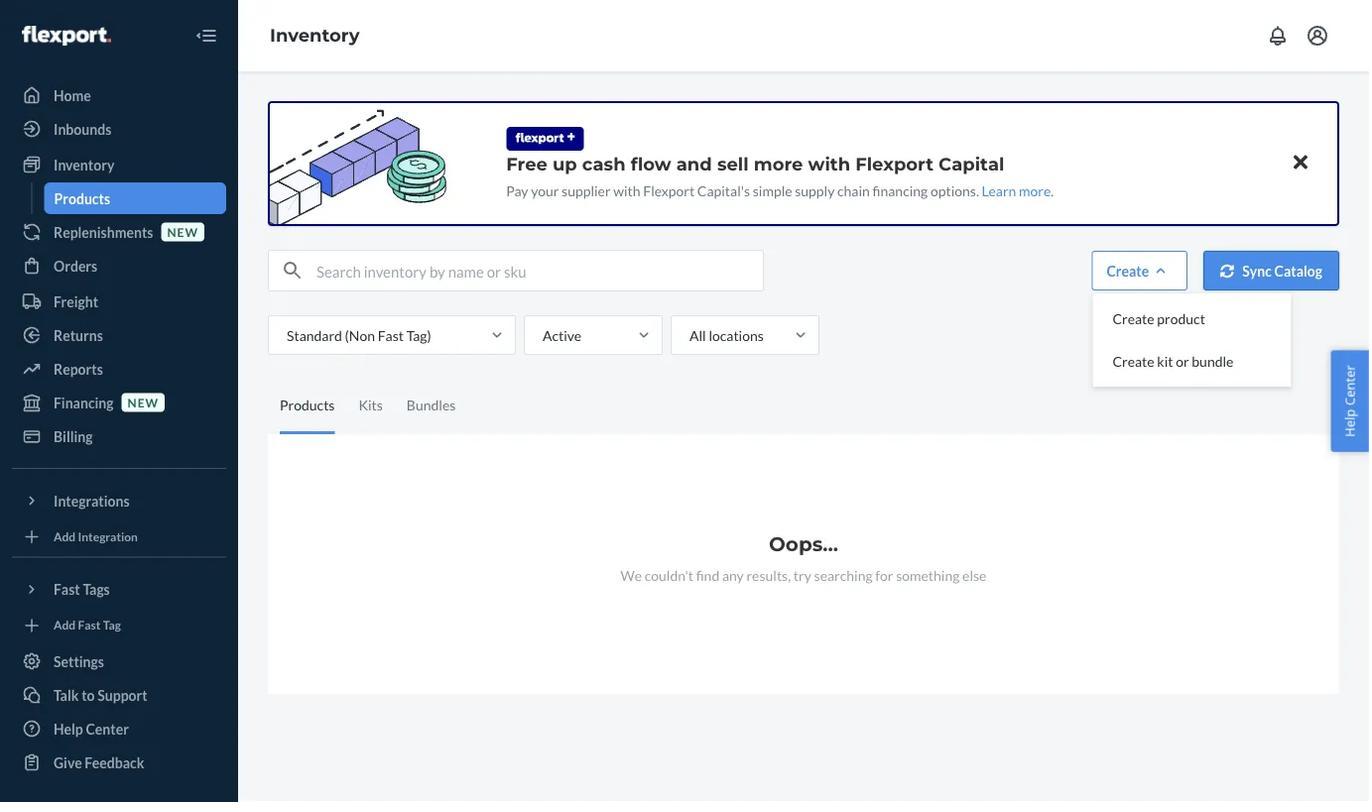 Task type: describe. For each thing, give the bounding box(es) containing it.
product
[[1157, 310, 1206, 327]]

pay
[[506, 182, 528, 199]]

capital
[[939, 153, 1005, 175]]

free
[[506, 153, 548, 175]]

freight link
[[12, 286, 226, 318]]

we
[[621, 567, 642, 584]]

create for create kit or bundle
[[1113, 353, 1155, 370]]

searching
[[814, 567, 873, 584]]

help center link
[[12, 714, 226, 745]]

replenishments
[[54, 224, 153, 241]]

0 vertical spatial with
[[808, 153, 851, 175]]

1 vertical spatial flexport
[[643, 182, 695, 199]]

0 vertical spatial more
[[754, 153, 803, 175]]

or
[[1176, 353, 1190, 370]]

all
[[690, 327, 706, 344]]

add integration
[[54, 530, 138, 544]]

1 vertical spatial products
[[280, 397, 335, 414]]

simple
[[753, 182, 793, 199]]

couldn't
[[645, 567, 694, 584]]

create for create
[[1107, 262, 1149, 279]]

0 vertical spatial products
[[54, 190, 110, 207]]

0 vertical spatial fast
[[378, 327, 404, 344]]

settings
[[54, 654, 104, 670]]

fast tags
[[54, 582, 110, 598]]

add for add fast tag
[[54, 618, 76, 633]]

feedback
[[85, 755, 144, 772]]

settings link
[[12, 646, 226, 678]]

create product
[[1113, 310, 1206, 327]]

else
[[963, 567, 987, 584]]

new for financing
[[128, 395, 159, 410]]

sync
[[1243, 262, 1272, 279]]

products link
[[44, 183, 226, 214]]

close navigation image
[[195, 24, 218, 48]]

to
[[82, 687, 95, 704]]

returns
[[54, 327, 103, 344]]

integrations button
[[12, 485, 226, 517]]

any
[[722, 567, 744, 584]]

learn
[[982, 182, 1017, 199]]

create kit or bundle button
[[1097, 340, 1288, 383]]

sync catalog
[[1243, 262, 1323, 279]]

talk to support
[[54, 687, 148, 704]]

close image
[[1294, 150, 1308, 174]]

freight
[[54, 293, 98, 310]]

Search inventory by name or sku text field
[[317, 251, 763, 291]]

kit
[[1157, 353, 1174, 370]]

returns link
[[12, 320, 226, 351]]

standard
[[287, 327, 342, 344]]

fast inside dropdown button
[[54, 582, 80, 598]]

1 vertical spatial inventory link
[[12, 149, 226, 181]]

(non
[[345, 327, 375, 344]]

find
[[696, 567, 720, 584]]

new for replenishments
[[167, 225, 198, 239]]

0 vertical spatial inventory
[[270, 24, 360, 46]]

orders
[[54, 258, 97, 274]]

1 horizontal spatial inventory link
[[270, 24, 360, 46]]



Task type: locate. For each thing, give the bounding box(es) containing it.
add fast tag link
[[12, 614, 226, 638]]

fast
[[378, 327, 404, 344], [54, 582, 80, 598], [78, 618, 101, 633]]

fast left tags
[[54, 582, 80, 598]]

create left product
[[1113, 310, 1155, 327]]

with
[[808, 153, 851, 175], [614, 182, 641, 199]]

add for add integration
[[54, 530, 76, 544]]

0 vertical spatial inventory link
[[270, 24, 360, 46]]

0 horizontal spatial help
[[54, 721, 83, 738]]

1 vertical spatial help center
[[54, 721, 129, 738]]

with up the supply
[[808, 153, 851, 175]]

free up cash flow and sell more with flexport capital pay your supplier with flexport capital's simple supply chain financing options. learn more .
[[506, 153, 1054, 199]]

inbounds link
[[12, 113, 226, 145]]

add integration link
[[12, 525, 226, 549]]

home
[[54, 87, 91, 104]]

open account menu image
[[1306, 24, 1330, 48]]

products up replenishments
[[54, 190, 110, 207]]

add up settings
[[54, 618, 76, 633]]

products
[[54, 190, 110, 207], [280, 397, 335, 414]]

0 horizontal spatial inventory
[[54, 156, 114, 173]]

new down reports link
[[128, 395, 159, 410]]

1 horizontal spatial new
[[167, 225, 198, 239]]

talk
[[54, 687, 79, 704]]

give feedback
[[54, 755, 144, 772]]

0 vertical spatial center
[[1341, 365, 1359, 406]]

tag
[[103, 618, 121, 633]]

1 horizontal spatial with
[[808, 153, 851, 175]]

standard (non fast tag)
[[287, 327, 431, 344]]

learn more link
[[982, 182, 1051, 199]]

1 vertical spatial fast
[[54, 582, 80, 598]]

your
[[531, 182, 559, 199]]

new down "products" link
[[167, 225, 198, 239]]

1 vertical spatial create
[[1113, 310, 1155, 327]]

and
[[677, 153, 712, 175]]

help center
[[1341, 365, 1359, 437], [54, 721, 129, 738]]

0 vertical spatial flexport
[[856, 153, 934, 175]]

capital's
[[698, 182, 750, 199]]

2 vertical spatial fast
[[78, 618, 101, 633]]

more
[[754, 153, 803, 175], [1019, 182, 1051, 199]]

1 vertical spatial more
[[1019, 182, 1051, 199]]

create inside button
[[1113, 353, 1155, 370]]

more right 'learn'
[[1019, 182, 1051, 199]]

talk to support button
[[12, 680, 226, 712]]

1 horizontal spatial more
[[1019, 182, 1051, 199]]

support
[[97, 687, 148, 704]]

integrations
[[54, 493, 130, 510]]

sync alt image
[[1221, 264, 1235, 278]]

oops...
[[769, 532, 839, 557]]

reports
[[54, 361, 103, 378]]

1 horizontal spatial flexport
[[856, 153, 934, 175]]

something
[[896, 567, 960, 584]]

create inside button
[[1113, 310, 1155, 327]]

give feedback button
[[12, 747, 226, 779]]

1 horizontal spatial center
[[1341, 365, 1359, 406]]

integration
[[78, 530, 138, 544]]

new
[[167, 225, 198, 239], [128, 395, 159, 410]]

billing link
[[12, 421, 226, 453]]

0 vertical spatial create
[[1107, 262, 1149, 279]]

sync catalog button
[[1204, 251, 1340, 291]]

0 horizontal spatial flexport
[[643, 182, 695, 199]]

we couldn't find any results, try searching for something else
[[621, 567, 987, 584]]

supply
[[795, 182, 835, 199]]

create product button
[[1097, 298, 1288, 340]]

add
[[54, 530, 76, 544], [54, 618, 76, 633]]

give
[[54, 755, 82, 772]]

1 vertical spatial with
[[614, 182, 641, 199]]

1 horizontal spatial help center
[[1341, 365, 1359, 437]]

options.
[[931, 182, 979, 199]]

products left kits
[[280, 397, 335, 414]]

kits
[[359, 397, 383, 414]]

.
[[1051, 182, 1054, 199]]

open notifications image
[[1266, 24, 1290, 48]]

active
[[543, 327, 582, 344]]

flow
[[631, 153, 672, 175]]

0 vertical spatial help
[[1341, 409, 1359, 437]]

center
[[1341, 365, 1359, 406], [86, 721, 129, 738]]

flexport up financing
[[856, 153, 934, 175]]

reports link
[[12, 353, 226, 385]]

center inside button
[[1341, 365, 1359, 406]]

0 vertical spatial add
[[54, 530, 76, 544]]

0 horizontal spatial with
[[614, 182, 641, 199]]

tag)
[[407, 327, 431, 344]]

fast left tag
[[78, 618, 101, 633]]

2 add from the top
[[54, 618, 76, 633]]

0 horizontal spatial help center
[[54, 721, 129, 738]]

create
[[1107, 262, 1149, 279], [1113, 310, 1155, 327], [1113, 353, 1155, 370]]

1 vertical spatial help
[[54, 721, 83, 738]]

0 horizontal spatial inventory link
[[12, 149, 226, 181]]

add left integration
[[54, 530, 76, 544]]

1 vertical spatial center
[[86, 721, 129, 738]]

add fast tag
[[54, 618, 121, 633]]

0 horizontal spatial center
[[86, 721, 129, 738]]

results,
[[747, 567, 791, 584]]

try
[[794, 567, 812, 584]]

fast left tag)
[[378, 327, 404, 344]]

1 vertical spatial new
[[128, 395, 159, 410]]

0 horizontal spatial new
[[128, 395, 159, 410]]

tags
[[83, 582, 110, 598]]

0 vertical spatial help center
[[1341, 365, 1359, 437]]

help center inside button
[[1341, 365, 1359, 437]]

1 vertical spatial add
[[54, 618, 76, 633]]

cash
[[582, 153, 626, 175]]

fast tags button
[[12, 574, 226, 606]]

billing
[[54, 428, 93, 445]]

inbounds
[[54, 121, 111, 137]]

create left kit
[[1113, 353, 1155, 370]]

orders link
[[12, 250, 226, 282]]

1 horizontal spatial products
[[280, 397, 335, 414]]

sell
[[717, 153, 749, 175]]

help
[[1341, 409, 1359, 437], [54, 721, 83, 738]]

bundles
[[407, 397, 456, 414]]

home link
[[12, 79, 226, 111]]

1 vertical spatial inventory
[[54, 156, 114, 173]]

2 vertical spatial create
[[1113, 353, 1155, 370]]

inventory
[[270, 24, 360, 46], [54, 156, 114, 173]]

create up create product
[[1107, 262, 1149, 279]]

chain
[[838, 182, 870, 199]]

flexport logo image
[[22, 26, 111, 46]]

0 vertical spatial new
[[167, 225, 198, 239]]

inventory link
[[270, 24, 360, 46], [12, 149, 226, 181]]

flexport down flow
[[643, 182, 695, 199]]

create for create product
[[1113, 310, 1155, 327]]

1 horizontal spatial inventory
[[270, 24, 360, 46]]

0 horizontal spatial products
[[54, 190, 110, 207]]

1 horizontal spatial help
[[1341, 409, 1359, 437]]

financing
[[873, 182, 928, 199]]

up
[[553, 153, 577, 175]]

locations
[[709, 327, 764, 344]]

more up simple
[[754, 153, 803, 175]]

help inside button
[[1341, 409, 1359, 437]]

all locations
[[690, 327, 764, 344]]

help center button
[[1331, 350, 1370, 452]]

create kit or bundle
[[1113, 353, 1234, 370]]

bundle
[[1192, 353, 1234, 370]]

with down the cash
[[614, 182, 641, 199]]

for
[[876, 567, 894, 584]]

1 add from the top
[[54, 530, 76, 544]]

supplier
[[562, 182, 611, 199]]

0 horizontal spatial more
[[754, 153, 803, 175]]

catalog
[[1275, 262, 1323, 279]]

financing
[[54, 394, 114, 411]]



